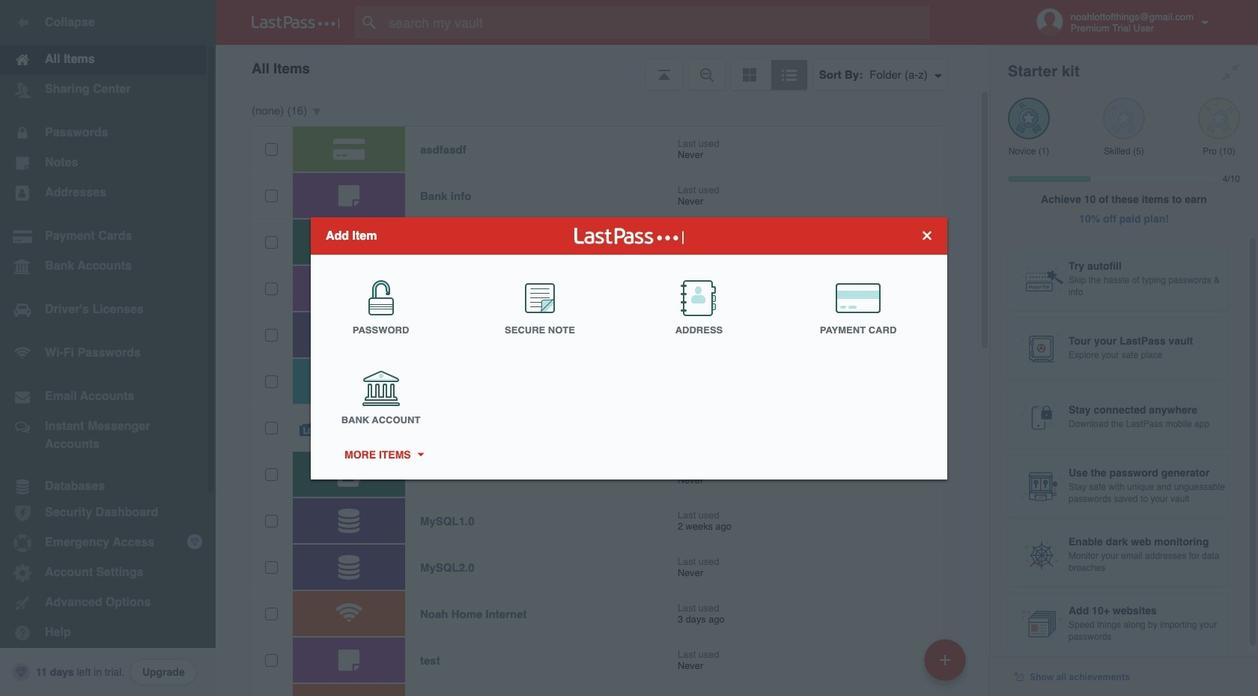 Task type: locate. For each thing, give the bounding box(es) containing it.
Search search field
[[355, 6, 954, 39]]

lastpass image
[[252, 16, 340, 29]]

search my vault text field
[[355, 6, 954, 39]]

dialog
[[311, 217, 948, 479]]

caret right image
[[415, 453, 426, 456]]



Task type: vqa. For each thing, say whether or not it's contained in the screenshot.
text box
no



Task type: describe. For each thing, give the bounding box(es) containing it.
main navigation navigation
[[0, 0, 216, 696]]

vault options navigation
[[216, 45, 990, 90]]

new item image
[[940, 654, 951, 665]]

new item navigation
[[919, 635, 975, 696]]



